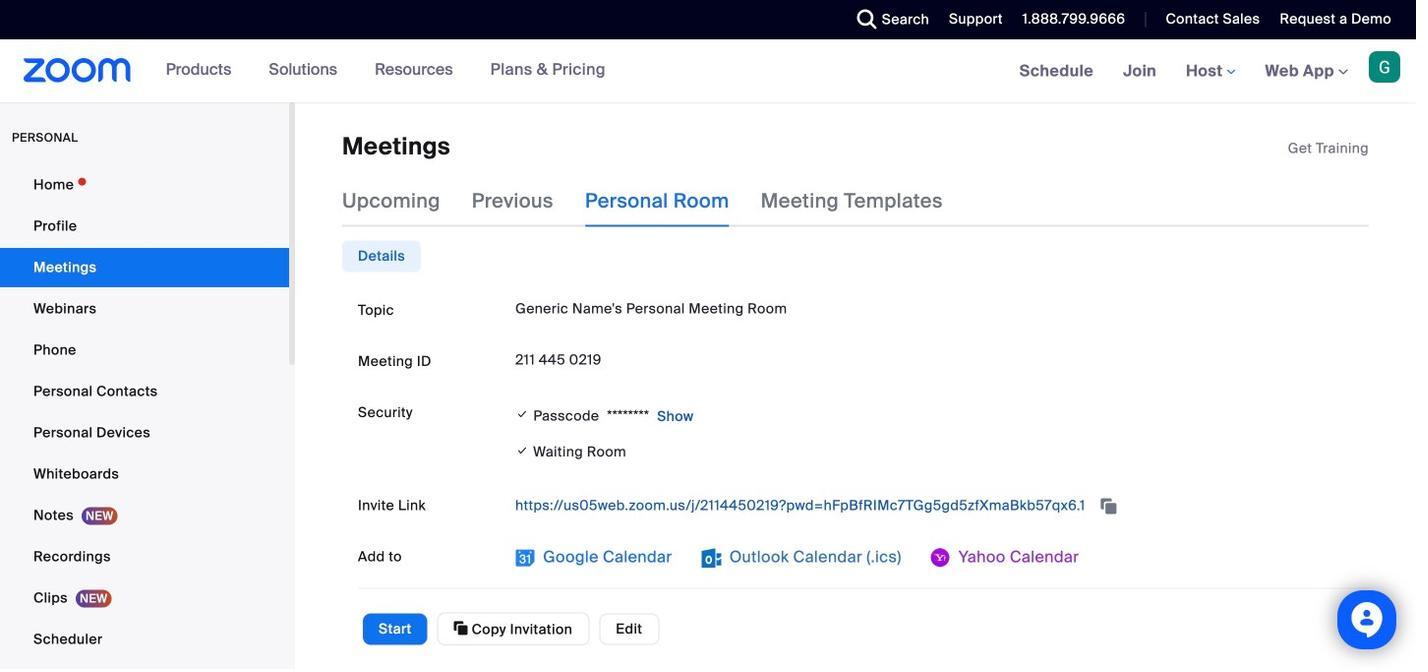 Task type: vqa. For each thing, say whether or not it's contained in the screenshot.
"footer"
no



Task type: describe. For each thing, give the bounding box(es) containing it.
profile picture image
[[1370, 51, 1401, 83]]

personal menu menu
[[0, 165, 289, 669]]

product information navigation
[[151, 39, 621, 102]]

copy image
[[454, 619, 468, 637]]

add to yahoo calendar image
[[931, 548, 951, 568]]

add to outlook calendar (.ics) image
[[702, 548, 722, 568]]

1 checked image from the top
[[516, 405, 530, 424]]



Task type: locate. For each thing, give the bounding box(es) containing it.
checked image
[[516, 405, 530, 424], [516, 440, 530, 461]]

tabs of meeting tab list
[[342, 176, 975, 227]]

application
[[1289, 139, 1370, 158], [516, 490, 1354, 521]]

1 vertical spatial application
[[516, 490, 1354, 521]]

banner
[[0, 39, 1417, 104]]

meetings navigation
[[1005, 39, 1417, 104]]

0 vertical spatial checked image
[[516, 405, 530, 424]]

zoom logo image
[[24, 58, 131, 83]]

1 vertical spatial checked image
[[516, 440, 530, 461]]

tab list
[[342, 240, 421, 272]]

0 vertical spatial application
[[1289, 139, 1370, 158]]

2 checked image from the top
[[516, 440, 530, 461]]

tab
[[342, 240, 421, 272]]

add to google calendar image
[[516, 548, 535, 568]]



